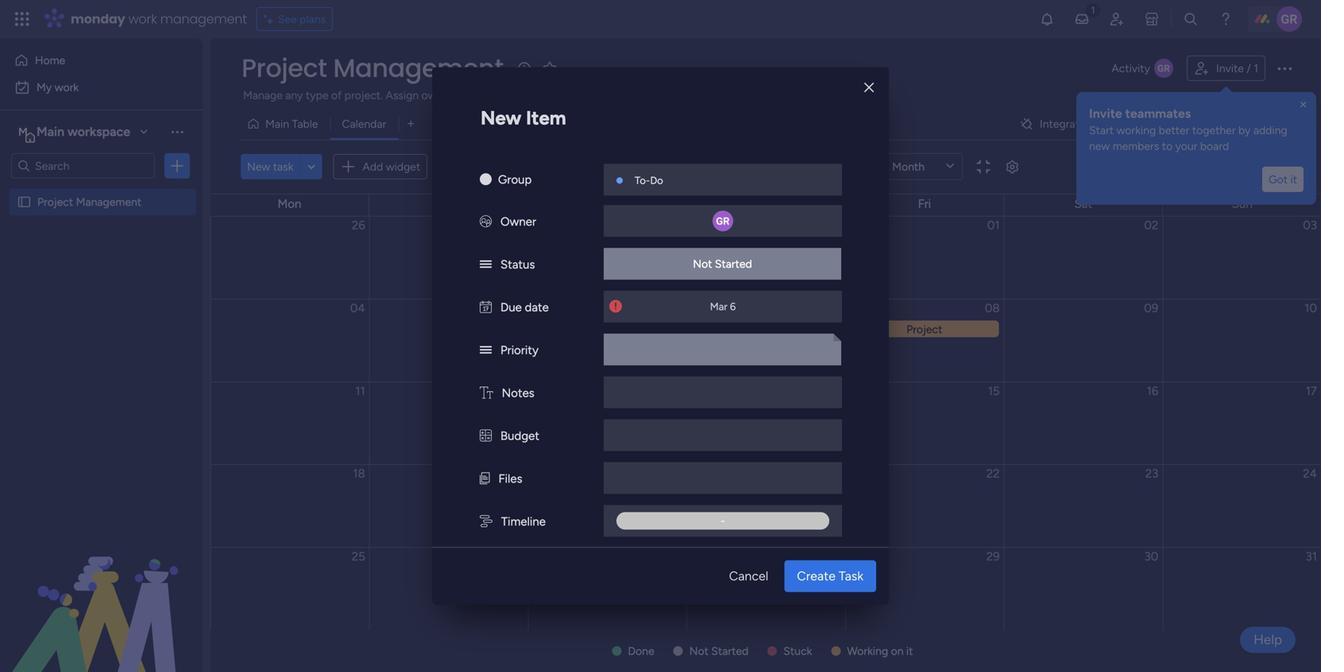 Task type: vqa. For each thing, say whether or not it's contained in the screenshot.
left of
yes



Task type: describe. For each thing, give the bounding box(es) containing it.
home option
[[10, 48, 193, 73]]

v2 file column image
[[480, 472, 490, 487]]

cancel
[[729, 569, 768, 585]]

started inside new item dialog
[[715, 258, 752, 271]]

task
[[839, 569, 864, 585]]

integrate
[[1040, 117, 1086, 131]]

item
[[526, 107, 566, 130]]

got it
[[1269, 173, 1297, 186]]

my
[[37, 81, 52, 94]]

status
[[500, 258, 535, 272]]

keep
[[550, 89, 574, 102]]

assign
[[386, 89, 419, 102]]

adding
[[1253, 124, 1288, 137]]

work for monday
[[128, 10, 157, 28]]

create
[[797, 569, 836, 585]]

collapse board header image
[[1281, 118, 1293, 130]]

new item
[[481, 107, 566, 130]]

activity button
[[1105, 56, 1180, 81]]

date
[[525, 301, 549, 315]]

Search field
[[454, 156, 502, 178]]

add view image
[[408, 118, 414, 130]]

see
[[278, 12, 297, 26]]

greg robinson image
[[1277, 6, 1302, 32]]

monday
[[71, 10, 125, 28]]

v2 overdue deadline image
[[609, 300, 622, 315]]

my work option
[[10, 75, 193, 100]]

main for main workspace
[[37, 124, 64, 139]]

help image
[[1218, 11, 1234, 27]]

lottie animation image
[[0, 512, 203, 673]]

management inside list box
[[76, 195, 141, 209]]

teammates
[[1125, 106, 1191, 121]]

6
[[730, 301, 736, 314]]

stands.
[[715, 89, 750, 102]]

not inside new item dialog
[[693, 258, 712, 271]]

your inside button
[[651, 89, 673, 102]]

today
[[693, 160, 723, 174]]

wed
[[595, 197, 619, 211]]

not started inside new item dialog
[[693, 258, 752, 271]]

add
[[363, 160, 383, 173]]

create task
[[797, 569, 864, 585]]

due
[[500, 301, 522, 315]]

working on it
[[847, 645, 913, 659]]

1
[[1254, 62, 1258, 75]]

files
[[498, 472, 522, 487]]

owner
[[500, 215, 536, 229]]

mar 6
[[710, 301, 736, 314]]

members
[[1113, 139, 1159, 153]]

your inside 'invite teammates start working better together by adding new members to your board'
[[1175, 139, 1198, 153]]

manage any type of project. assign owners, set timelines and keep track of where your project stands. button
[[241, 86, 774, 105]]

calendar
[[342, 117, 386, 131]]

dapulse text column image
[[480, 387, 493, 401]]

angle down image
[[308, 161, 315, 173]]

main table button
[[241, 111, 330, 137]]

got it button
[[1262, 167, 1304, 192]]

new item dialog
[[432, 67, 889, 606]]

board
[[1200, 139, 1229, 153]]

new for new item
[[481, 107, 521, 130]]

cancel button
[[716, 561, 781, 593]]

automate
[[1202, 117, 1251, 131]]

notes
[[502, 387, 534, 401]]

Project Management field
[[238, 50, 508, 86]]

0 vertical spatial project
[[242, 50, 327, 86]]

project.
[[345, 89, 383, 102]]

start
[[1089, 124, 1114, 137]]

march 2024
[[800, 159, 864, 174]]

1 of from the left
[[331, 89, 342, 102]]

month
[[892, 160, 925, 174]]

dapulse numbers column image
[[480, 430, 492, 444]]

1 vertical spatial started
[[711, 645, 749, 659]]

integrate button
[[1013, 107, 1167, 141]]

march
[[800, 159, 833, 174]]

due date
[[500, 301, 549, 315]]

dapulse date column image
[[480, 301, 492, 315]]

dapulse timeline column image
[[480, 515, 492, 530]]

public board image
[[17, 195, 32, 210]]

timelines
[[481, 89, 526, 102]]

workspace selection element
[[15, 122, 133, 143]]

do
[[650, 175, 663, 187]]

invite members image
[[1109, 11, 1125, 27]]

my work link
[[10, 75, 193, 100]]

monday work management
[[71, 10, 247, 28]]

see plans button
[[256, 7, 333, 31]]

1 image
[[1086, 1, 1100, 19]]

v2 sun image
[[480, 173, 492, 187]]

automate button
[[1173, 111, 1258, 137]]

home link
[[10, 48, 193, 73]]

stuck
[[784, 645, 812, 659]]



Task type: locate. For each thing, give the bounding box(es) containing it.
/
[[1247, 62, 1251, 75]]

2 of from the left
[[604, 89, 615, 102]]

work right "my"
[[55, 81, 79, 94]]

1 vertical spatial work
[[55, 81, 79, 94]]

0 horizontal spatial new
[[247, 160, 270, 174]]

1 horizontal spatial invite
[[1216, 62, 1244, 75]]

it right on
[[906, 645, 913, 659]]

v2 status image
[[480, 258, 492, 272]]

v2 status image
[[480, 344, 492, 358]]

0 vertical spatial it
[[1291, 173, 1297, 186]]

1 vertical spatial not
[[689, 645, 709, 659]]

work right monday at the top
[[128, 10, 157, 28]]

mar
[[710, 301, 727, 314]]

invite / 1
[[1216, 62, 1258, 75]]

of right track on the left top
[[604, 89, 615, 102]]

of right type
[[331, 89, 342, 102]]

1 vertical spatial management
[[76, 195, 141, 209]]

create task button
[[784, 561, 876, 593]]

project
[[676, 89, 712, 102]]

on
[[891, 645, 904, 659]]

started left stuck
[[711, 645, 749, 659]]

plans
[[300, 12, 326, 26]]

2024
[[836, 159, 864, 174]]

new inside dialog
[[481, 107, 521, 130]]

1 horizontal spatial main
[[265, 117, 289, 131]]

new for new task
[[247, 160, 270, 174]]

timeline
[[501, 515, 546, 530]]

project management inside project management list box
[[37, 195, 141, 209]]

list arrow image
[[778, 162, 783, 172]]

sun
[[1232, 197, 1252, 211]]

0 horizontal spatial work
[[55, 81, 79, 94]]

to
[[1162, 139, 1173, 153]]

0 vertical spatial invite
[[1216, 62, 1244, 75]]

project management up project.
[[242, 50, 504, 86]]

main workspace
[[37, 124, 130, 139]]

filter button
[[584, 154, 660, 180]]

new left task on the left of page
[[247, 160, 270, 174]]

m
[[18, 125, 28, 139]]

management
[[160, 10, 247, 28]]

together
[[1192, 124, 1236, 137]]

new down timelines
[[481, 107, 521, 130]]

arrow down image
[[641, 157, 660, 176]]

track
[[577, 89, 602, 102]]

1 horizontal spatial work
[[128, 10, 157, 28]]

1 vertical spatial invite
[[1089, 106, 1122, 121]]

work
[[128, 10, 157, 28], [55, 81, 79, 94]]

of
[[331, 89, 342, 102], [604, 89, 615, 102]]

main for main table
[[265, 117, 289, 131]]

thu
[[756, 197, 776, 211]]

main right workspace image
[[37, 124, 64, 139]]

help button
[[1240, 628, 1296, 654]]

0 horizontal spatial main
[[37, 124, 64, 139]]

invite for teammates
[[1089, 106, 1122, 121]]

0 horizontal spatial invite
[[1089, 106, 1122, 121]]

main left table
[[265, 117, 289, 131]]

1 vertical spatial it
[[906, 645, 913, 659]]

show board description image
[[515, 60, 534, 76]]

task
[[273, 160, 293, 174]]

work for my
[[55, 81, 79, 94]]

1 vertical spatial new
[[247, 160, 270, 174]]

to-do
[[635, 175, 663, 187]]

project up "any"
[[242, 50, 327, 86]]

widget
[[386, 160, 420, 173]]

1 horizontal spatial project management
[[242, 50, 504, 86]]

priority
[[500, 344, 539, 358]]

invite left /
[[1216, 62, 1244, 75]]

0 vertical spatial new
[[481, 107, 521, 130]]

it inside button
[[1291, 173, 1297, 186]]

Search in workspace field
[[33, 157, 133, 175]]

0 vertical spatial started
[[715, 258, 752, 271]]

lottie animation element
[[0, 512, 203, 673]]

activity
[[1112, 62, 1150, 75]]

not started right done
[[689, 645, 749, 659]]

fri
[[918, 197, 931, 211]]

0 vertical spatial not started
[[693, 258, 752, 271]]

table
[[292, 117, 318, 131]]

add to favorites image
[[542, 60, 558, 76]]

my work
[[37, 81, 79, 94]]

select product image
[[14, 11, 30, 27]]

set
[[463, 89, 479, 102]]

1 horizontal spatial management
[[333, 50, 504, 86]]

home
[[35, 54, 65, 67]]

started up "6"
[[715, 258, 752, 271]]

new
[[1089, 139, 1110, 153]]

monday marketplace image
[[1144, 11, 1160, 27]]

0 horizontal spatial project
[[37, 195, 73, 209]]

0 vertical spatial your
[[651, 89, 673, 102]]

help
[[1254, 632, 1282, 649]]

main table
[[265, 117, 318, 131]]

1 vertical spatial not started
[[689, 645, 749, 659]]

not up mar
[[693, 258, 712, 271]]

1 vertical spatial your
[[1175, 139, 1198, 153]]

project
[[242, 50, 327, 86], [37, 195, 73, 209]]

it right got
[[1291, 173, 1297, 186]]

0 horizontal spatial project management
[[37, 195, 141, 209]]

invite inside button
[[1216, 62, 1244, 75]]

got
[[1269, 173, 1288, 186]]

1 horizontal spatial new
[[481, 107, 521, 130]]

invite teammates heading
[[1089, 105, 1304, 122]]

by
[[1239, 124, 1251, 137]]

new inside button
[[247, 160, 270, 174]]

budget
[[500, 430, 539, 444]]

0 vertical spatial work
[[128, 10, 157, 28]]

today button
[[686, 154, 730, 180]]

1 horizontal spatial of
[[604, 89, 615, 102]]

filter
[[610, 160, 635, 174]]

project management list box
[[0, 186, 203, 430]]

option
[[0, 188, 203, 191]]

project inside project management list box
[[37, 195, 73, 209]]

manage
[[243, 89, 283, 102]]

to-
[[635, 175, 650, 187]]

management
[[333, 50, 504, 86], [76, 195, 141, 209]]

see plans
[[278, 12, 326, 26]]

invite up start
[[1089, 106, 1122, 121]]

add widget
[[363, 160, 420, 173]]

0 horizontal spatial of
[[331, 89, 342, 102]]

1 horizontal spatial your
[[1175, 139, 1198, 153]]

project management
[[242, 50, 504, 86], [37, 195, 141, 209]]

not right done
[[689, 645, 709, 659]]

update feed image
[[1074, 11, 1090, 27]]

your right to
[[1175, 139, 1198, 153]]

new
[[481, 107, 521, 130], [247, 160, 270, 174]]

sat
[[1074, 197, 1092, 211]]

1 horizontal spatial it
[[1291, 173, 1297, 186]]

invite / 1 button
[[1187, 56, 1266, 81]]

not started up mar 6
[[693, 258, 752, 271]]

v2 multiple person column image
[[480, 215, 492, 229]]

1 horizontal spatial project
[[242, 50, 327, 86]]

add widget button
[[333, 154, 428, 179]]

new task button
[[241, 154, 300, 180]]

0 horizontal spatial your
[[651, 89, 673, 102]]

main
[[265, 117, 289, 131], [37, 124, 64, 139]]

main inside "workspace selection" "element"
[[37, 124, 64, 139]]

workspace
[[67, 124, 130, 139]]

close image
[[1297, 99, 1310, 111]]

main inside button
[[265, 117, 289, 131]]

management up assign
[[333, 50, 504, 86]]

1 vertical spatial project management
[[37, 195, 141, 209]]

workspace image
[[15, 123, 31, 141]]

0 vertical spatial management
[[333, 50, 504, 86]]

0 vertical spatial not
[[693, 258, 712, 271]]

work inside option
[[55, 81, 79, 94]]

invite teammates start working better together by adding new members to your board
[[1089, 106, 1288, 153]]

project right public board icon
[[37, 195, 73, 209]]

0 horizontal spatial management
[[76, 195, 141, 209]]

better
[[1159, 124, 1190, 137]]

list arrow image
[[747, 162, 751, 172]]

calendar button
[[330, 111, 398, 137]]

close image
[[864, 82, 874, 94]]

your right where
[[651, 89, 673, 102]]

search everything image
[[1183, 11, 1199, 27]]

1 vertical spatial project
[[37, 195, 73, 209]]

any
[[285, 89, 303, 102]]

not
[[693, 258, 712, 271], [689, 645, 709, 659]]

done
[[628, 645, 654, 659]]

manage any type of project. assign owners, set timelines and keep track of where your project stands.
[[243, 89, 750, 102]]

0 vertical spatial project management
[[242, 50, 504, 86]]

0 horizontal spatial it
[[906, 645, 913, 659]]

working
[[1117, 124, 1156, 137]]

invite
[[1216, 62, 1244, 75], [1089, 106, 1122, 121]]

new task
[[247, 160, 293, 174]]

where
[[618, 89, 649, 102]]

notifications image
[[1039, 11, 1055, 27]]

invite for /
[[1216, 62, 1244, 75]]

invite inside 'invite teammates start working better together by adding new members to your board'
[[1089, 106, 1122, 121]]

owners,
[[422, 89, 460, 102]]

working
[[847, 645, 888, 659]]

mon
[[278, 197, 301, 211]]

management down search in workspace field
[[76, 195, 141, 209]]

project management down search in workspace field
[[37, 195, 141, 209]]



